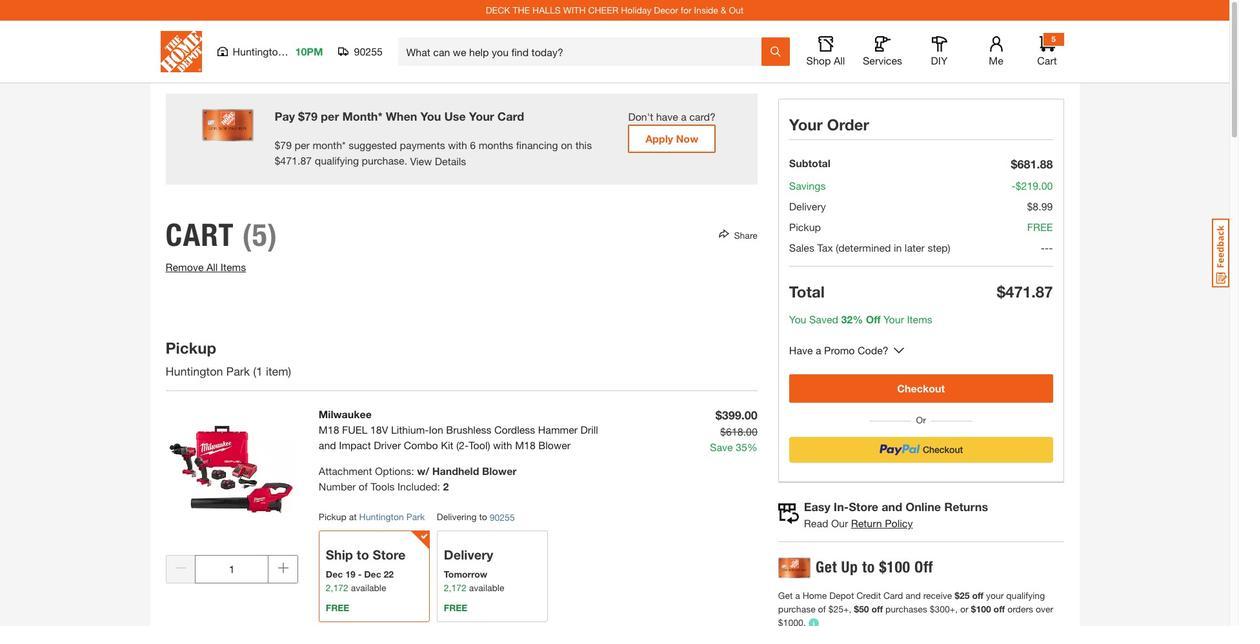 Task type: describe. For each thing, give the bounding box(es) containing it.
of inside attachment options : w/ handheld blower number of tools included : 2
[[359, 481, 368, 493]]

decor
[[654, 5, 679, 15]]

feedback link image
[[1213, 218, 1230, 288]]

1
[[256, 364, 263, 379]]

$1000.
[[779, 617, 806, 626]]

0 horizontal spatial $100
[[880, 558, 911, 577]]

pay
[[275, 109, 295, 123]]

credit
[[857, 590, 881, 601]]

)
[[288, 364, 291, 379]]

park for huntington park
[[287, 45, 308, 57]]

later
[[905, 242, 925, 254]]

holiday
[[621, 5, 652, 15]]

item
[[908, 313, 928, 325]]

What can we help you find today? search field
[[406, 38, 761, 65]]

your order
[[790, 116, 870, 134]]

subtotal
[[790, 157, 831, 169]]

qualifying for your
[[1007, 590, 1046, 601]]

with inside milwaukee m18 fuel 18v lithium-ion brushless cordless hammer drill and impact driver combo kit (2-tool) with m18 blower
[[493, 439, 513, 452]]

deck the halls with cheer holiday decor for inside & out link
[[486, 5, 744, 15]]

milwaukee m18 fuel 18v lithium-ion brushless cordless hammer drill and impact driver combo kit (2-tool) with m18 blower
[[319, 408, 598, 452]]

combo
[[404, 439, 438, 452]]

90255 button
[[339, 45, 383, 58]]

0 vertical spatial per
[[321, 109, 339, 123]]

0 vertical spatial with
[[448, 139, 467, 151]]

cart 5
[[1038, 34, 1058, 67]]

brushless
[[446, 424, 492, 436]]

ship to store dec 19 - dec 22 2,172 available
[[326, 548, 406, 594]]

free for store
[[326, 603, 350, 614]]

of inside your qualifying purchase of $25+,
[[818, 604, 826, 615]]

0 horizontal spatial off
[[866, 313, 881, 325]]

ship
[[326, 548, 353, 563]]

19
[[346, 569, 356, 580]]

0 vertical spatial card
[[498, 109, 524, 123]]

return policy link
[[852, 517, 913, 529]]

1 horizontal spatial pickup
[[319, 512, 347, 523]]

(5)
[[242, 217, 278, 254]]

1 horizontal spatial off
[[973, 590, 984, 601]]

471.87
[[280, 154, 312, 166]]

or
[[961, 604, 969, 615]]

1 horizontal spatial m18
[[515, 439, 536, 452]]

item
[[266, 364, 288, 379]]

huntington for huntington park ( 1 item )
[[166, 364, 223, 379]]

0 vertical spatial a
[[681, 110, 687, 123]]

share link
[[729, 230, 758, 241]]

save
[[710, 441, 733, 454]]

2 horizontal spatial off
[[994, 604, 1006, 615]]

(
[[253, 364, 256, 379]]

return
[[852, 517, 883, 529]]

all for shop
[[834, 54, 846, 67]]

huntington park ( 1 item )
[[166, 364, 295, 379]]

inside
[[694, 5, 719, 15]]

step)
[[928, 242, 951, 254]]

0 horizontal spatial per
[[295, 139, 310, 151]]

details
[[435, 155, 466, 167]]

month*
[[343, 109, 383, 123]]

at
[[349, 512, 357, 523]]

suggested
[[349, 139, 397, 151]]

the
[[513, 5, 530, 15]]

view
[[410, 155, 432, 167]]

1 vertical spatial $
[[275, 139, 280, 151]]

shop all button
[[806, 36, 847, 67]]

sales
[[790, 242, 815, 254]]

in
[[894, 242, 902, 254]]

policy
[[885, 517, 913, 529]]

0 horizontal spatial pickup
[[166, 339, 216, 357]]

impact
[[339, 439, 371, 452]]

qualifying for 471.87
[[315, 154, 359, 166]]

0 horizontal spatial you
[[421, 109, 441, 123]]

2 horizontal spatial free
[[1028, 221, 1054, 233]]

when
[[386, 109, 417, 123]]

huntington for huntington park
[[233, 45, 284, 57]]

on
[[561, 139, 573, 151]]

35%
[[736, 441, 758, 454]]

0 vertical spatial pickup
[[790, 221, 821, 233]]

2 horizontal spatial your
[[884, 313, 905, 325]]

available inside delivery tomorrow 2,172 available
[[469, 583, 505, 594]]

1 vertical spatial $100
[[972, 604, 992, 615]]

- inside ship to store dec 19 - dec 22 2,172 available
[[358, 569, 362, 580]]

90255 inside delivering to 90255
[[490, 512, 515, 523]]

orders
[[1008, 604, 1034, 615]]

2,172 inside delivery tomorrow 2,172 available
[[444, 583, 467, 594]]

easy in-store and online returns read our return policy
[[804, 500, 989, 529]]

kit
[[441, 439, 454, 452]]

or
[[912, 415, 932, 426]]

get for get a home depot credit card and receive $25 off
[[779, 590, 793, 601]]

6
[[470, 139, 476, 151]]

park for huntington park ( 1 item )
[[226, 364, 250, 379]]

1 horizontal spatial off
[[915, 558, 934, 577]]

decrement image
[[175, 563, 186, 574]]

store for in-
[[849, 500, 879, 514]]

with
[[564, 5, 586, 15]]

out
[[729, 5, 744, 15]]

$ inside months financing on this $
[[275, 154, 280, 166]]

handheld
[[432, 465, 479, 477]]

delivery for delivery
[[790, 200, 826, 212]]

1 horizontal spatial card
[[884, 590, 904, 601]]

tools
[[371, 481, 395, 493]]

2,172 inside ship to store dec 19 - dec 22 2,172 available
[[326, 583, 349, 594]]

number
[[319, 481, 356, 493]]

22
[[384, 569, 394, 580]]

huntington park button
[[359, 512, 425, 523]]

driver
[[374, 439, 401, 452]]

remove all items
[[166, 261, 246, 273]]

included
[[398, 481, 438, 493]]

diy
[[932, 54, 948, 67]]

remove all items link
[[166, 261, 246, 273]]

now
[[676, 132, 699, 145]]

1 horizontal spatial :
[[438, 481, 440, 493]]

1 dec from the left
[[326, 569, 343, 580]]

tomorrow
[[444, 569, 488, 580]]

have
[[657, 110, 679, 123]]

2 vertical spatial park
[[407, 512, 425, 523]]

in-
[[834, 500, 849, 514]]

$399.00 $618.00 save 35%
[[710, 408, 758, 454]]

$25+,
[[829, 604, 852, 615]]

items
[[221, 261, 246, 273]]

1 horizontal spatial 79
[[305, 109, 318, 123]]

services button
[[862, 36, 904, 67]]

me button
[[976, 36, 1017, 67]]

code?
[[858, 344, 889, 356]]

$50
[[854, 604, 870, 615]]

0 vertical spatial m18
[[319, 424, 339, 436]]

your qualifying purchase of $25+,
[[779, 590, 1046, 615]]



Task type: locate. For each thing, give the bounding box(es) containing it.
0 horizontal spatial store
[[373, 548, 406, 563]]

$25
[[955, 590, 970, 601]]

a up purchase on the bottom right of the page
[[796, 590, 801, 601]]

product image
[[166, 407, 298, 540]]

increment image
[[278, 563, 288, 574]]

$50 off purchases $300+, or $100 off
[[854, 604, 1006, 615]]

2 2,172 from the left
[[444, 583, 467, 594]]

m18 down milwaukee
[[319, 424, 339, 436]]

$100 right or
[[972, 604, 992, 615]]

0 horizontal spatial off
[[872, 604, 883, 615]]

0 vertical spatial $100
[[880, 558, 911, 577]]

card?
[[690, 110, 716, 123]]

0 horizontal spatial huntington
[[166, 364, 223, 379]]

cart
[[1038, 54, 1058, 67]]

of down home
[[818, 604, 826, 615]]

a right the have
[[681, 110, 687, 123]]

1 horizontal spatial of
[[818, 604, 826, 615]]

2 vertical spatial and
[[906, 590, 921, 601]]

1 vertical spatial you
[[790, 313, 807, 325]]

2,172 down tomorrow
[[444, 583, 467, 594]]

1 horizontal spatial with
[[493, 439, 513, 452]]

blower inside milwaukee m18 fuel 18v lithium-ion brushless cordless hammer drill and impact driver combo kit (2-tool) with m18 blower
[[539, 439, 571, 452]]

don't
[[629, 110, 654, 123]]

all inside shop all button
[[834, 54, 846, 67]]

your
[[987, 590, 1004, 601]]

qualifying inside your qualifying purchase of $25+,
[[1007, 590, 1046, 601]]

to for 90255
[[479, 512, 487, 523]]

1 vertical spatial a
[[816, 344, 822, 356]]

off right $25
[[973, 590, 984, 601]]

1 horizontal spatial all
[[834, 54, 846, 67]]

store inside ship to store dec 19 - dec 22 2,172 available
[[373, 548, 406, 563]]

park down included on the left bottom
[[407, 512, 425, 523]]

2 horizontal spatial to
[[863, 558, 876, 577]]

and left impact
[[319, 439, 336, 452]]

5
[[1052, 34, 1056, 44]]

0 horizontal spatial park
[[226, 364, 250, 379]]

1 vertical spatial and
[[882, 500, 903, 514]]

to inside ship to store dec 19 - dec 22 2,172 available
[[357, 548, 369, 563]]

-$219.00
[[1012, 180, 1054, 192]]

1 vertical spatial 79
[[280, 139, 292, 151]]

purchase
[[779, 604, 816, 615]]

1 2,172 from the left
[[326, 583, 349, 594]]

diy button
[[919, 36, 961, 67]]

0 horizontal spatial free
[[326, 603, 350, 614]]

receive
[[924, 590, 953, 601]]

0 vertical spatial all
[[834, 54, 846, 67]]

0 horizontal spatial m18
[[319, 424, 339, 436]]

all
[[834, 54, 846, 67], [207, 261, 218, 273]]

to right 'ship'
[[357, 548, 369, 563]]

of
[[359, 481, 368, 493], [818, 604, 826, 615]]

get left up
[[816, 558, 838, 577]]

$300+,
[[930, 604, 958, 615]]

$ right pay
[[298, 109, 305, 123]]

90255 inside 90255 'button'
[[354, 45, 383, 57]]

m18
[[319, 424, 339, 436], [515, 439, 536, 452]]

available down tomorrow
[[469, 583, 505, 594]]

free for 2,172
[[444, 603, 468, 614]]

32%
[[842, 313, 864, 325]]

0 horizontal spatial delivery
[[444, 548, 494, 563]]

months financing on this $
[[275, 139, 592, 166]]

depot
[[830, 590, 855, 601]]

1 vertical spatial delivery
[[444, 548, 494, 563]]

free down tomorrow
[[444, 603, 468, 614]]

0 horizontal spatial to
[[357, 548, 369, 563]]

2
[[443, 481, 449, 493]]

per
[[321, 109, 339, 123], [295, 139, 310, 151]]

$471.87
[[997, 283, 1054, 301]]

1 vertical spatial with
[[493, 439, 513, 452]]

delivery for delivery tomorrow 2,172 available
[[444, 548, 494, 563]]

0 vertical spatial qualifying
[[315, 154, 359, 166]]

deck the halls with cheer holiday decor for inside & out
[[486, 5, 744, 15]]

1 horizontal spatial and
[[882, 500, 903, 514]]

1 vertical spatial per
[[295, 139, 310, 151]]

0 vertical spatial you
[[421, 109, 441, 123]]

promo
[[825, 344, 855, 356]]

0 horizontal spatial :
[[412, 465, 414, 477]]

0 horizontal spatial blower
[[482, 465, 517, 477]]

and up "purchases"
[[906, 590, 921, 601]]

qualifying inside the 471.87 qualifying purchase. view details
[[315, 154, 359, 166]]

park left 90255 'button'
[[287, 45, 308, 57]]

off up receive
[[915, 558, 934, 577]]

you left use
[[421, 109, 441, 123]]

2 vertical spatial huntington
[[359, 512, 404, 523]]

1 vertical spatial :
[[438, 481, 440, 493]]

pickup up sales
[[790, 221, 821, 233]]

get up to $100 off
[[816, 558, 934, 577]]

1 horizontal spatial free
[[444, 603, 468, 614]]

share
[[735, 230, 758, 241]]

over
[[1036, 604, 1054, 615]]

don't have a card?
[[629, 110, 716, 123]]

1 vertical spatial of
[[818, 604, 826, 615]]

huntington left '10pm'
[[233, 45, 284, 57]]

with down cordless
[[493, 439, 513, 452]]

0 horizontal spatial qualifying
[[315, 154, 359, 166]]

remove
[[166, 261, 204, 273]]

$399.00
[[716, 408, 758, 423]]

your left "item"
[[884, 313, 905, 325]]

0 horizontal spatial a
[[681, 110, 687, 123]]

deck
[[486, 5, 511, 15]]

me
[[989, 54, 1004, 67]]

park left '('
[[226, 364, 250, 379]]

0 vertical spatial park
[[287, 45, 308, 57]]

a for get
[[796, 590, 801, 601]]

have a promo code? link
[[790, 343, 889, 359]]

off down get a home depot credit card and receive $25 off
[[872, 604, 883, 615]]

and inside milwaukee m18 fuel 18v lithium-ion brushless cordless hammer drill and impact driver combo kit (2-tool) with m18 blower
[[319, 439, 336, 452]]

1 horizontal spatial blower
[[539, 439, 571, 452]]

your up the subtotal
[[790, 116, 823, 134]]

apply now button
[[629, 125, 716, 153]]

off down your
[[994, 604, 1006, 615]]

sales tax (determined in later step)
[[790, 242, 951, 254]]

qualifying up orders
[[1007, 590, 1046, 601]]

off right "32%"
[[866, 313, 881, 325]]

to inside delivering to 90255
[[479, 512, 487, 523]]

a inside have a promo code? link
[[816, 344, 822, 356]]

0 horizontal spatial your
[[469, 109, 495, 123]]

2 horizontal spatial and
[[906, 590, 921, 601]]

1 vertical spatial off
[[915, 558, 934, 577]]

:
[[412, 465, 414, 477], [438, 481, 440, 493]]

1 horizontal spatial a
[[796, 590, 801, 601]]

park
[[287, 45, 308, 57], [226, 364, 250, 379], [407, 512, 425, 523]]

1 horizontal spatial per
[[321, 109, 339, 123]]

your right use
[[469, 109, 495, 123]]

savings
[[790, 180, 826, 192]]

m18 down cordless
[[515, 439, 536, 452]]

qualifying down month*
[[315, 154, 359, 166]]

90255 right '10pm'
[[354, 45, 383, 57]]

2 vertical spatial pickup
[[319, 512, 347, 523]]

free down 19
[[326, 603, 350, 614]]

---
[[1041, 242, 1054, 254]]

1 vertical spatial pickup
[[166, 339, 216, 357]]

1 horizontal spatial you
[[790, 313, 807, 325]]

0 horizontal spatial available
[[351, 583, 386, 594]]

18v
[[371, 424, 388, 436]]

shop all
[[807, 54, 846, 67]]

79 up 471.87
[[280, 139, 292, 151]]

hammer
[[538, 424, 578, 436]]

pickup left at
[[319, 512, 347, 523]]

pickup at huntington park
[[319, 512, 425, 523]]

0 vertical spatial delivery
[[790, 200, 826, 212]]

$ down pay
[[275, 154, 280, 166]]

huntington
[[233, 45, 284, 57], [166, 364, 223, 379], [359, 512, 404, 523]]

$ up 471.87
[[275, 139, 280, 151]]

2 vertical spatial $
[[275, 154, 280, 166]]

store up return
[[849, 500, 879, 514]]

huntington left '('
[[166, 364, 223, 379]]

: left 2
[[438, 481, 440, 493]]

delivery up tomorrow
[[444, 548, 494, 563]]

0 vertical spatial 79
[[305, 109, 318, 123]]

a for have
[[816, 344, 822, 356]]

drill
[[581, 424, 598, 436]]

1 horizontal spatial 90255
[[490, 512, 515, 523]]

1 vertical spatial card
[[884, 590, 904, 601]]

free down $8.99
[[1028, 221, 1054, 233]]

easy
[[804, 500, 831, 514]]

0 vertical spatial store
[[849, 500, 879, 514]]

of left tools
[[359, 481, 368, 493]]

0 horizontal spatial dec
[[326, 569, 343, 580]]

0 horizontal spatial and
[[319, 439, 336, 452]]

1 vertical spatial huntington
[[166, 364, 223, 379]]

to right up
[[863, 558, 876, 577]]

month*
[[313, 139, 346, 151]]

the home depot logo image
[[160, 31, 202, 72]]

delivery
[[790, 200, 826, 212], [444, 548, 494, 563]]

available inside ship to store dec 19 - dec 22 2,172 available
[[351, 583, 386, 594]]

0 horizontal spatial card
[[498, 109, 524, 123]]

0 horizontal spatial with
[[448, 139, 467, 151]]

None text field
[[195, 555, 269, 584]]

2,172 down 19
[[326, 583, 349, 594]]

1 horizontal spatial store
[[849, 500, 879, 514]]

0 vertical spatial of
[[359, 481, 368, 493]]

90255
[[354, 45, 383, 57], [490, 512, 515, 523]]

for
[[681, 5, 692, 15]]

delivery tomorrow 2,172 available
[[444, 548, 505, 594]]

1 vertical spatial m18
[[515, 439, 536, 452]]

checkout button
[[790, 375, 1054, 403]]

: left w/
[[412, 465, 414, 477]]

milwaukee
[[319, 408, 372, 421]]

1 horizontal spatial delivery
[[790, 200, 826, 212]]

1 available from the left
[[351, 583, 386, 594]]

to for store
[[357, 548, 369, 563]]

1 horizontal spatial qualifying
[[1007, 590, 1046, 601]]

1 horizontal spatial huntington
[[233, 45, 284, 57]]

our
[[832, 517, 849, 529]]

1 horizontal spatial get
[[816, 558, 838, 577]]

credit card icon image
[[779, 558, 811, 579]]

available down 19
[[351, 583, 386, 594]]

$ 79 per month* suggested payments with 6
[[275, 139, 476, 151]]

blower down tool)
[[482, 465, 517, 477]]

1 horizontal spatial $100
[[972, 604, 992, 615]]

store up 22 at left bottom
[[373, 548, 406, 563]]

delivery down savings
[[790, 200, 826, 212]]

all for remove
[[207, 261, 218, 273]]

1 horizontal spatial your
[[790, 116, 823, 134]]

dec left 19
[[326, 569, 343, 580]]

(determined
[[836, 242, 891, 254]]

saved
[[810, 313, 839, 325]]

delivering to 90255
[[437, 512, 515, 523]]

$100 up get a home depot credit card and receive $25 off
[[880, 558, 911, 577]]

and up policy
[[882, 500, 903, 514]]

pickup up huntington park ( 1 item ) at the bottom of the page
[[166, 339, 216, 357]]

0 horizontal spatial all
[[207, 261, 218, 273]]

blower inside attachment options : w/ handheld blower number of tools included : 2
[[482, 465, 517, 477]]

1 vertical spatial get
[[779, 590, 793, 601]]

shop
[[807, 54, 831, 67]]

store inside easy in-store and online returns read our return policy
[[849, 500, 879, 514]]

card up "purchases"
[[884, 590, 904, 601]]

card up months
[[498, 109, 524, 123]]

credit offer details image
[[809, 619, 819, 626]]

have a promo code?
[[790, 344, 889, 356]]

$681.88
[[1011, 157, 1054, 171]]

have
[[790, 344, 813, 356]]

presentation image
[[202, 109, 254, 142]]

1 vertical spatial 90255
[[490, 512, 515, 523]]

you
[[421, 109, 441, 123], [790, 313, 807, 325]]

0 horizontal spatial 79
[[280, 139, 292, 151]]

0 horizontal spatial get
[[779, 590, 793, 601]]

1 horizontal spatial 2,172
[[444, 583, 467, 594]]

per up month*
[[321, 109, 339, 123]]

2 dec from the left
[[364, 569, 381, 580]]

0 vertical spatial $
[[298, 109, 305, 123]]

to left 90255 'link'
[[479, 512, 487, 523]]

store for to
[[373, 548, 406, 563]]

home
[[803, 590, 827, 601]]

all right shop
[[834, 54, 846, 67]]

tax
[[818, 242, 833, 254]]

1 vertical spatial park
[[226, 364, 250, 379]]

0 horizontal spatial 2,172
[[326, 583, 349, 594]]

a right have
[[816, 344, 822, 356]]

you left saved
[[790, 313, 807, 325]]

dec left 22 at left bottom
[[364, 569, 381, 580]]

lithium-
[[391, 424, 429, 436]]

0 vertical spatial off
[[866, 313, 881, 325]]

1 vertical spatial blower
[[482, 465, 517, 477]]

$219.00
[[1016, 180, 1054, 192]]

1 horizontal spatial available
[[469, 583, 505, 594]]

per up 471.87
[[295, 139, 310, 151]]

2,172
[[326, 583, 349, 594], [444, 583, 467, 594]]

purchases
[[886, 604, 928, 615]]

huntington right at
[[359, 512, 404, 523]]

all left items
[[207, 261, 218, 273]]

get up purchase on the bottom right of the page
[[779, 590, 793, 601]]

blower
[[539, 439, 571, 452], [482, 465, 517, 477]]

0 vertical spatial blower
[[539, 439, 571, 452]]

90255 right 'delivering'
[[490, 512, 515, 523]]

0 vertical spatial 90255
[[354, 45, 383, 57]]

2 horizontal spatial pickup
[[790, 221, 821, 233]]

orders over $1000.
[[779, 604, 1054, 626]]

0 horizontal spatial of
[[359, 481, 368, 493]]

0 vertical spatial huntington
[[233, 45, 284, 57]]

90255 link
[[490, 511, 515, 524]]

and inside easy in-store and online returns read our return policy
[[882, 500, 903, 514]]

blower down hammer
[[539, 439, 571, 452]]

get for get up to $100 off
[[816, 558, 838, 577]]

2 available from the left
[[469, 583, 505, 594]]

store
[[849, 500, 879, 514], [373, 548, 406, 563]]

get a home depot credit card and receive $25 off
[[779, 590, 984, 601]]

with left '6'
[[448, 139, 467, 151]]

79 right pay
[[305, 109, 318, 123]]

apply
[[646, 132, 674, 145]]

tool)
[[469, 439, 491, 452]]

delivery inside delivery tomorrow 2,172 available
[[444, 548, 494, 563]]



Task type: vqa. For each thing, say whether or not it's contained in the screenshot.
Shop this Collection LINK associated with 399
no



